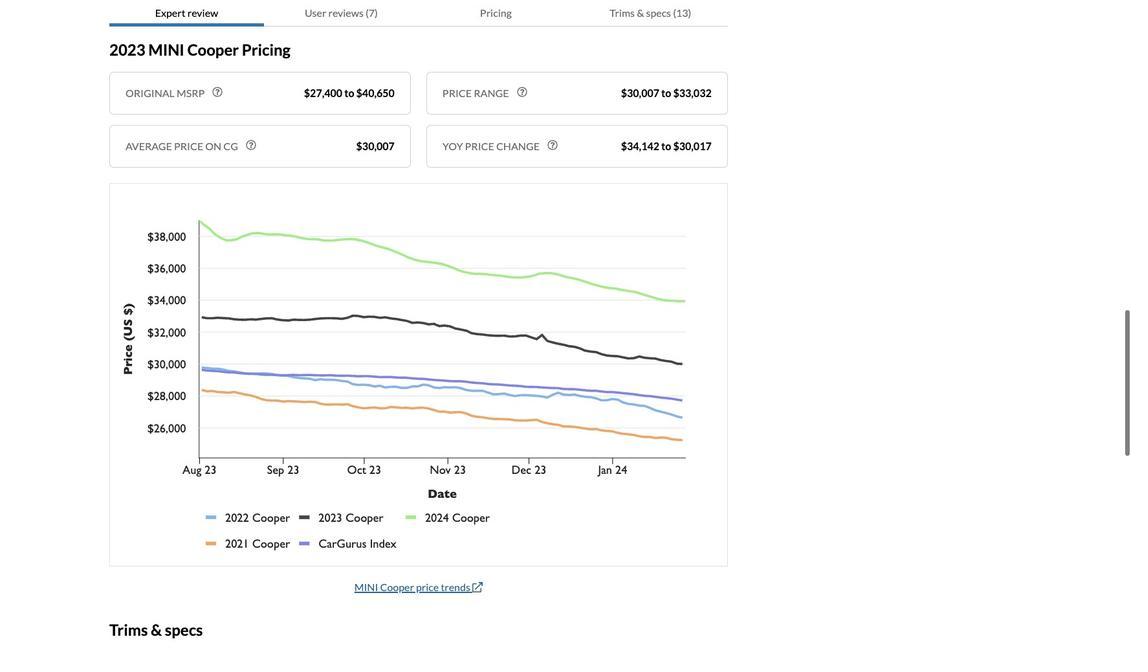 Task type: locate. For each thing, give the bounding box(es) containing it.
2023
[[109, 40, 146, 59]]

cg
[[224, 140, 238, 152]]

0 horizontal spatial $30,007
[[357, 140, 395, 152]]

trends
[[441, 581, 471, 593]]

1 horizontal spatial $30,007
[[621, 87, 660, 99]]

tab panel
[[109, 0, 728, 15]]

price
[[174, 140, 203, 152], [465, 140, 495, 152], [416, 581, 439, 593]]

question circle image for yoy price change
[[548, 140, 558, 150]]

question circle image right range in the left top of the page
[[517, 87, 527, 97]]

pricing
[[480, 6, 512, 19], [242, 40, 291, 59]]

specs for trims & specs
[[165, 620, 203, 639]]

2 horizontal spatial price
[[465, 140, 495, 152]]

reviews
[[329, 6, 364, 19]]

$40,650
[[357, 87, 395, 99]]

0 horizontal spatial trims
[[109, 620, 148, 639]]

&
[[637, 6, 645, 19], [151, 620, 162, 639]]

price range
[[443, 87, 509, 99]]

1 horizontal spatial &
[[637, 6, 645, 19]]

$30,007
[[621, 87, 660, 99], [357, 140, 395, 152]]

0 horizontal spatial specs
[[165, 620, 203, 639]]

pricing inside tab
[[480, 6, 512, 19]]

1 horizontal spatial specs
[[647, 6, 672, 19]]

1 horizontal spatial mini
[[355, 581, 378, 593]]

0 vertical spatial &
[[637, 6, 645, 19]]

to left $33,032
[[662, 87, 672, 99]]

trims for trims & specs
[[109, 620, 148, 639]]

$30,007 down '$40,650'
[[357, 140, 395, 152]]

trims
[[610, 6, 635, 19], [109, 620, 148, 639]]

2023 mini cooper pricing
[[109, 40, 291, 59]]

0 horizontal spatial pricing
[[242, 40, 291, 59]]

question circle image right the change
[[548, 140, 558, 150]]

to right "$34,142"
[[662, 140, 672, 152]]

price right yoy
[[465, 140, 495, 152]]

1 horizontal spatial pricing
[[480, 6, 512, 19]]

trims & specs (13)
[[610, 6, 692, 19]]

1 horizontal spatial cooper
[[380, 581, 414, 593]]

trims inside tab
[[610, 6, 635, 19]]

0 horizontal spatial &
[[151, 620, 162, 639]]

question circle image
[[213, 87, 223, 97], [517, 87, 527, 97], [548, 140, 558, 150]]

$30,007 left $33,032
[[621, 87, 660, 99]]

0 horizontal spatial mini
[[148, 40, 184, 59]]

mini
[[148, 40, 184, 59], [355, 581, 378, 593]]

1 horizontal spatial question circle image
[[517, 87, 527, 97]]

(13)
[[674, 6, 692, 19]]

specs inside tab
[[647, 6, 672, 19]]

0 horizontal spatial price
[[174, 140, 203, 152]]

$30,007 for $30,007
[[357, 140, 395, 152]]

specs
[[647, 6, 672, 19], [165, 620, 203, 639]]

mini cooper price trends
[[355, 581, 471, 593]]

1 vertical spatial &
[[151, 620, 162, 639]]

question circle image right msrp
[[213, 87, 223, 97]]

price left on on the left of page
[[174, 140, 203, 152]]

price left "trends"
[[416, 581, 439, 593]]

1 vertical spatial trims
[[109, 620, 148, 639]]

to right $27,400
[[345, 87, 355, 99]]

$30,007 to $33,032
[[621, 87, 712, 99]]

user reviews (7) tab
[[264, 0, 419, 27]]

yoy price change
[[443, 140, 540, 152]]

& inside tab
[[637, 6, 645, 19]]

0 vertical spatial $30,007
[[621, 87, 660, 99]]

tab list
[[109, 0, 728, 27]]

cooper
[[187, 40, 239, 59], [380, 581, 414, 593]]

1 vertical spatial specs
[[165, 620, 203, 639]]

$34,142
[[621, 140, 660, 152]]

0 vertical spatial pricing
[[480, 6, 512, 19]]

trims & specs
[[109, 620, 203, 639]]

price for change
[[465, 140, 495, 152]]

1 horizontal spatial trims
[[610, 6, 635, 19]]

0 vertical spatial trims
[[610, 6, 635, 19]]

2 horizontal spatial question circle image
[[548, 140, 558, 150]]

0 vertical spatial specs
[[647, 6, 672, 19]]

cooper left "trends"
[[380, 581, 414, 593]]

0 vertical spatial cooper
[[187, 40, 239, 59]]

0 horizontal spatial question circle image
[[213, 87, 223, 97]]

1 vertical spatial $30,007
[[357, 140, 395, 152]]

$33,032
[[674, 87, 712, 99]]

cooper down review
[[187, 40, 239, 59]]

& for trims & specs
[[151, 620, 162, 639]]

& for trims & specs (13)
[[637, 6, 645, 19]]

to
[[345, 87, 355, 99], [662, 87, 672, 99], [662, 140, 672, 152]]

price for on
[[174, 140, 203, 152]]

external link image
[[473, 582, 483, 593]]



Task type: vqa. For each thing, say whether or not it's contained in the screenshot.
PM corresponding to Sat
no



Task type: describe. For each thing, give the bounding box(es) containing it.
range
[[474, 87, 509, 99]]

user
[[305, 6, 327, 19]]

to for $34,142
[[662, 140, 672, 152]]

original msrp
[[126, 87, 205, 99]]

$27,400
[[304, 87, 343, 99]]

1 vertical spatial pricing
[[242, 40, 291, 59]]

question circle image for price range
[[517, 87, 527, 97]]

user reviews (7)
[[305, 6, 378, 19]]

to for $30,007
[[662, 87, 672, 99]]

$30,007 for $30,007 to $33,032
[[621, 87, 660, 99]]

$30,017
[[674, 140, 712, 152]]

1 horizontal spatial price
[[416, 581, 439, 593]]

expert review
[[155, 6, 218, 19]]

0 horizontal spatial cooper
[[187, 40, 239, 59]]

review
[[188, 6, 218, 19]]

expert review tab
[[109, 0, 264, 27]]

specs for trims & specs (13)
[[647, 6, 672, 19]]

yoy
[[443, 140, 463, 152]]

msrp
[[177, 87, 205, 99]]

trims for trims & specs (13)
[[610, 6, 635, 19]]

change
[[497, 140, 540, 152]]

mini cooper price trends link
[[355, 581, 483, 593]]

$27,400 to $40,650
[[304, 87, 395, 99]]

1 vertical spatial cooper
[[380, 581, 414, 593]]

to for $27,400
[[345, 87, 355, 99]]

average price on cg
[[126, 140, 238, 152]]

original
[[126, 87, 175, 99]]

expert
[[155, 6, 186, 19]]

average
[[126, 140, 172, 152]]

on
[[205, 140, 222, 152]]

trims & specs (13) tab
[[574, 0, 728, 27]]

question circle image for original msrp
[[213, 87, 223, 97]]

0 vertical spatial mini
[[148, 40, 184, 59]]

(7)
[[366, 6, 378, 19]]

1 vertical spatial mini
[[355, 581, 378, 593]]

price
[[443, 87, 472, 99]]

pricing tab
[[419, 0, 574, 27]]

$34,142 to $30,017
[[621, 140, 712, 152]]

question circle image
[[246, 140, 256, 150]]

tab list containing expert review
[[109, 0, 728, 27]]



